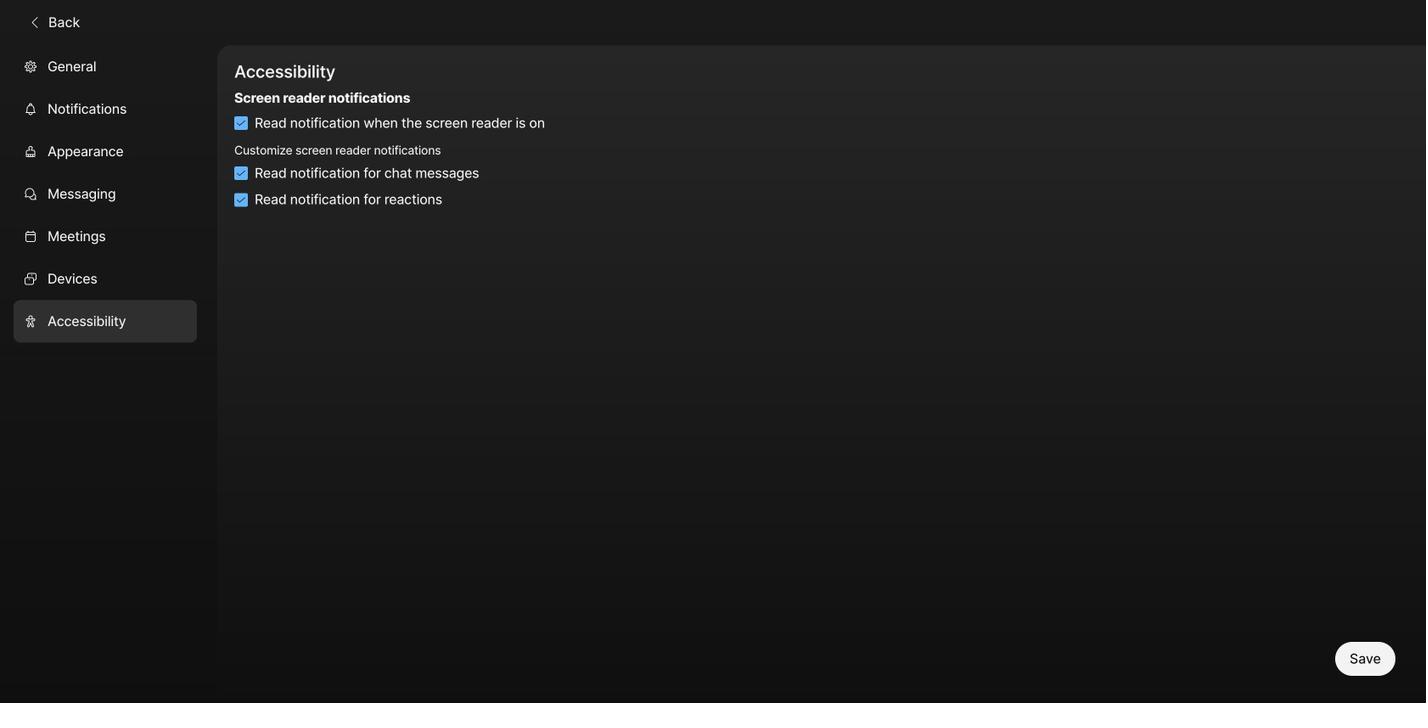 Task type: describe. For each thing, give the bounding box(es) containing it.
messaging tab
[[14, 173, 197, 215]]

settings navigation
[[0, 45, 217, 703]]

general tab
[[14, 45, 197, 88]]

meetings tab
[[14, 215, 197, 258]]

appearance tab
[[14, 130, 197, 173]]



Task type: vqa. For each thing, say whether or not it's contained in the screenshot.
notifications tab
yes



Task type: locate. For each thing, give the bounding box(es) containing it.
accessibility tab
[[14, 300, 197, 343]]

notifications tab
[[14, 88, 197, 130]]

devices tab
[[14, 258, 197, 300]]



